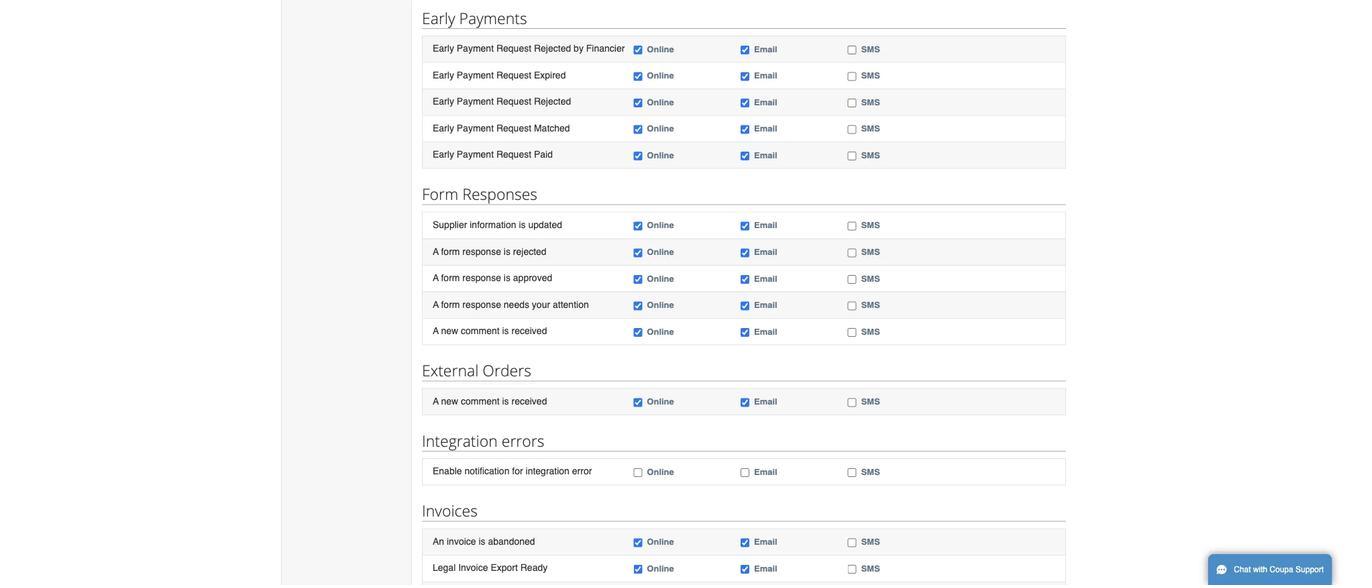 Task type: vqa. For each thing, say whether or not it's contained in the screenshot.
form responses
yes



Task type: describe. For each thing, give the bounding box(es) containing it.
integration
[[422, 430, 498, 451]]

with
[[1254, 565, 1268, 575]]

1 comment from the top
[[461, 326, 500, 336]]

12 email from the top
[[754, 467, 778, 477]]

early for early payment request rejected by financier
[[433, 43, 454, 54]]

financier
[[587, 43, 625, 54]]

chat
[[1235, 565, 1252, 575]]

request for early payment request expired
[[497, 69, 532, 80]]

7 email from the top
[[754, 247, 778, 257]]

6 sms from the top
[[862, 220, 881, 230]]

5 sms from the top
[[862, 150, 881, 160]]

invoices
[[422, 501, 478, 521]]

14 email from the top
[[754, 564, 778, 574]]

response for your
[[463, 299, 501, 310]]

13 sms from the top
[[862, 537, 881, 547]]

12 online from the top
[[647, 467, 674, 477]]

chat with coupa support
[[1235, 565, 1325, 575]]

chat with coupa support button
[[1209, 554, 1333, 585]]

2 new from the top
[[441, 396, 459, 406]]

approved
[[513, 272, 553, 283]]

10 email from the top
[[754, 327, 778, 337]]

a form response is approved
[[433, 272, 553, 283]]

abandoned
[[488, 536, 535, 547]]

early for early payment request expired
[[433, 69, 454, 80]]

14 online from the top
[[647, 564, 674, 574]]

integration errors
[[422, 430, 545, 451]]

10 sms from the top
[[862, 327, 881, 337]]

2 email from the top
[[754, 70, 778, 80]]

2 online from the top
[[647, 70, 674, 80]]

form for a form response needs your attention
[[441, 299, 460, 310]]

response for approved
[[463, 272, 501, 283]]

early payment request rejected
[[433, 96, 571, 107]]

an
[[433, 536, 444, 547]]

4 a from the top
[[433, 326, 439, 336]]

2 a from the top
[[433, 272, 439, 283]]

4 sms from the top
[[862, 124, 881, 134]]

external
[[422, 360, 479, 381]]

11 sms from the top
[[862, 397, 881, 407]]

9 online from the top
[[647, 300, 674, 310]]

7 sms from the top
[[862, 247, 881, 257]]

request for early payment request paid
[[497, 149, 532, 160]]

early for early payments
[[422, 7, 455, 28]]

form for a form response is rejected
[[441, 246, 460, 257]]

3 online from the top
[[647, 97, 674, 107]]

1 email from the top
[[754, 44, 778, 54]]

14 sms from the top
[[862, 564, 881, 574]]

payment for early payment request matched
[[457, 123, 494, 133]]

early for early payment request rejected
[[433, 96, 454, 107]]

early payments
[[422, 7, 527, 28]]

1 online from the top
[[647, 44, 674, 54]]

coupa
[[1270, 565, 1294, 575]]

a form response needs your attention
[[433, 299, 589, 310]]

by
[[574, 43, 584, 54]]

request for early payment request rejected by financier
[[497, 43, 532, 54]]

notification
[[465, 466, 510, 477]]

2 received from the top
[[512, 396, 547, 406]]

8 email from the top
[[754, 273, 778, 283]]

5 a from the top
[[433, 396, 439, 406]]

5 online from the top
[[647, 150, 674, 160]]

payment for early payment request rejected
[[457, 96, 494, 107]]

4 email from the top
[[754, 124, 778, 134]]

response for rejected
[[463, 246, 501, 257]]

is down orders on the left bottom
[[502, 396, 509, 406]]

legal
[[433, 563, 456, 573]]

is right invoice
[[479, 536, 486, 547]]

early payment request rejected by financier
[[433, 43, 625, 54]]

5 email from the top
[[754, 150, 778, 160]]

external orders
[[422, 360, 532, 381]]

12 sms from the top
[[862, 467, 881, 477]]

form responses
[[422, 184, 538, 205]]

early for early payment request matched
[[433, 123, 454, 133]]

ready
[[521, 563, 548, 573]]

11 online from the top
[[647, 397, 674, 407]]

1 received from the top
[[512, 326, 547, 336]]

9 email from the top
[[754, 300, 778, 310]]

6 online from the top
[[647, 220, 674, 230]]

invoice
[[459, 563, 488, 573]]



Task type: locate. For each thing, give the bounding box(es) containing it.
your
[[532, 299, 550, 310]]

payment down early payment request expired
[[457, 96, 494, 107]]

1 vertical spatial received
[[512, 396, 547, 406]]

response
[[463, 246, 501, 257], [463, 272, 501, 283], [463, 299, 501, 310]]

1 vertical spatial rejected
[[534, 96, 571, 107]]

new
[[441, 326, 459, 336], [441, 396, 459, 406]]

new down external
[[441, 396, 459, 406]]

received
[[512, 326, 547, 336], [512, 396, 547, 406]]

a new comment is received down a form response needs your attention
[[433, 326, 547, 336]]

early down early payment request expired
[[433, 96, 454, 107]]

2 request from the top
[[497, 69, 532, 80]]

form down the supplier
[[441, 246, 460, 257]]

rejected up matched
[[534, 96, 571, 107]]

early up early payment request rejected at the top of page
[[433, 69, 454, 80]]

payment up early payment request rejected at the top of page
[[457, 69, 494, 80]]

3 payment from the top
[[457, 96, 494, 107]]

sms
[[862, 44, 881, 54], [862, 70, 881, 80], [862, 97, 881, 107], [862, 124, 881, 134], [862, 150, 881, 160], [862, 220, 881, 230], [862, 247, 881, 257], [862, 273, 881, 283], [862, 300, 881, 310], [862, 327, 881, 337], [862, 397, 881, 407], [862, 467, 881, 477], [862, 537, 881, 547], [862, 564, 881, 574]]

early
[[422, 7, 455, 28], [433, 43, 454, 54], [433, 69, 454, 80], [433, 96, 454, 107], [433, 123, 454, 133], [433, 149, 454, 160]]

payment for early payment request paid
[[457, 149, 494, 160]]

0 vertical spatial a new comment is received
[[433, 326, 547, 336]]

response down a form response is approved at the left of page
[[463, 299, 501, 310]]

9 sms from the top
[[862, 300, 881, 310]]

early up form
[[433, 149, 454, 160]]

1 request from the top
[[497, 43, 532, 54]]

4 online from the top
[[647, 124, 674, 134]]

0 vertical spatial new
[[441, 326, 459, 336]]

form
[[441, 246, 460, 257], [441, 272, 460, 283], [441, 299, 460, 310]]

an invoice is abandoned
[[433, 536, 535, 547]]

payment up early payment request paid
[[457, 123, 494, 133]]

information
[[470, 219, 517, 230]]

request down early payment request rejected at the top of page
[[497, 123, 532, 133]]

1 a from the top
[[433, 246, 439, 257]]

export
[[491, 563, 518, 573]]

request up early payment request expired
[[497, 43, 532, 54]]

form for a form response is approved
[[441, 272, 460, 283]]

13 online from the top
[[647, 537, 674, 547]]

payment down early payments
[[457, 43, 494, 54]]

new up external
[[441, 326, 459, 336]]

comment down external orders
[[461, 396, 500, 406]]

rejected
[[513, 246, 547, 257]]

payments
[[459, 7, 527, 28]]

supplier information is updated
[[433, 219, 562, 230]]

0 vertical spatial response
[[463, 246, 501, 257]]

2 payment from the top
[[457, 69, 494, 80]]

1 vertical spatial form
[[441, 272, 460, 283]]

1 new from the top
[[441, 326, 459, 336]]

attention
[[553, 299, 589, 310]]

None checkbox
[[634, 46, 643, 54], [741, 46, 750, 54], [741, 72, 750, 81], [848, 72, 857, 81], [634, 99, 643, 107], [848, 99, 857, 107], [634, 125, 643, 134], [741, 125, 750, 134], [848, 222, 857, 231], [741, 249, 750, 257], [741, 275, 750, 284], [634, 302, 643, 310], [741, 302, 750, 310], [848, 302, 857, 310], [634, 328, 643, 337], [741, 328, 750, 337], [848, 328, 857, 337], [634, 398, 643, 407], [741, 398, 750, 407], [848, 398, 857, 407], [634, 469, 643, 477], [741, 539, 750, 548], [634, 565, 643, 574], [634, 46, 643, 54], [741, 46, 750, 54], [741, 72, 750, 81], [848, 72, 857, 81], [634, 99, 643, 107], [848, 99, 857, 107], [634, 125, 643, 134], [741, 125, 750, 134], [848, 222, 857, 231], [741, 249, 750, 257], [741, 275, 750, 284], [634, 302, 643, 310], [741, 302, 750, 310], [848, 302, 857, 310], [634, 328, 643, 337], [741, 328, 750, 337], [848, 328, 857, 337], [634, 398, 643, 407], [741, 398, 750, 407], [848, 398, 857, 407], [634, 469, 643, 477], [741, 539, 750, 548], [634, 565, 643, 574]]

0 vertical spatial comment
[[461, 326, 500, 336]]

invoice
[[447, 536, 476, 547]]

early left "payments"
[[422, 7, 455, 28]]

error
[[572, 466, 592, 477]]

10 online from the top
[[647, 327, 674, 337]]

early for early payment request paid
[[433, 149, 454, 160]]

0 vertical spatial rejected
[[534, 43, 571, 54]]

form
[[422, 184, 459, 205]]

updated
[[529, 219, 562, 230]]

orders
[[483, 360, 532, 381]]

payment for early payment request expired
[[457, 69, 494, 80]]

comment up external orders
[[461, 326, 500, 336]]

1 vertical spatial response
[[463, 272, 501, 283]]

email
[[754, 44, 778, 54], [754, 70, 778, 80], [754, 97, 778, 107], [754, 124, 778, 134], [754, 150, 778, 160], [754, 220, 778, 230], [754, 247, 778, 257], [754, 273, 778, 283], [754, 300, 778, 310], [754, 327, 778, 337], [754, 397, 778, 407], [754, 467, 778, 477], [754, 537, 778, 547], [754, 564, 778, 574]]

a
[[433, 246, 439, 257], [433, 272, 439, 283], [433, 299, 439, 310], [433, 326, 439, 336], [433, 396, 439, 406]]

6 email from the top
[[754, 220, 778, 230]]

1 form from the top
[[441, 246, 460, 257]]

1 vertical spatial comment
[[461, 396, 500, 406]]

responses
[[463, 184, 538, 205]]

expired
[[534, 69, 566, 80]]

2 comment from the top
[[461, 396, 500, 406]]

1 payment from the top
[[457, 43, 494, 54]]

2 sms from the top
[[862, 70, 881, 80]]

paid
[[534, 149, 553, 160]]

rejected for early payment request rejected
[[534, 96, 571, 107]]

comment
[[461, 326, 500, 336], [461, 396, 500, 406]]

received down orders on the left bottom
[[512, 396, 547, 406]]

1 vertical spatial a new comment is received
[[433, 396, 547, 406]]

3 form from the top
[[441, 299, 460, 310]]

a new comment is received
[[433, 326, 547, 336], [433, 396, 547, 406]]

needs
[[504, 299, 530, 310]]

3 request from the top
[[497, 96, 532, 107]]

3 sms from the top
[[862, 97, 881, 107]]

is left rejected
[[504, 246, 511, 257]]

received down your
[[512, 326, 547, 336]]

None checkbox
[[848, 46, 857, 54], [634, 72, 643, 81], [741, 99, 750, 107], [848, 125, 857, 134], [634, 152, 643, 160], [741, 152, 750, 160], [848, 152, 857, 160], [634, 222, 643, 231], [741, 222, 750, 231], [634, 249, 643, 257], [848, 249, 857, 257], [634, 275, 643, 284], [848, 275, 857, 284], [741, 469, 750, 477], [848, 469, 857, 477], [634, 539, 643, 548], [848, 539, 857, 548], [741, 565, 750, 574], [848, 565, 857, 574], [848, 46, 857, 54], [634, 72, 643, 81], [741, 99, 750, 107], [848, 125, 857, 134], [634, 152, 643, 160], [741, 152, 750, 160], [848, 152, 857, 160], [634, 222, 643, 231], [741, 222, 750, 231], [634, 249, 643, 257], [848, 249, 857, 257], [634, 275, 643, 284], [848, 275, 857, 284], [741, 469, 750, 477], [848, 469, 857, 477], [634, 539, 643, 548], [848, 539, 857, 548], [741, 565, 750, 574], [848, 565, 857, 574]]

1 vertical spatial new
[[441, 396, 459, 406]]

8 online from the top
[[647, 273, 674, 283]]

matched
[[534, 123, 570, 133]]

1 rejected from the top
[[534, 43, 571, 54]]

rejected left by
[[534, 43, 571, 54]]

early down early payments
[[433, 43, 454, 54]]

supplier
[[433, 219, 467, 230]]

request up early payment request matched
[[497, 96, 532, 107]]

enable notification for integration error
[[433, 466, 592, 477]]

enable
[[433, 466, 462, 477]]

request down early payment request matched
[[497, 149, 532, 160]]

is left approved on the top left
[[504, 272, 511, 283]]

errors
[[502, 430, 545, 451]]

1 response from the top
[[463, 246, 501, 257]]

request for early payment request matched
[[497, 123, 532, 133]]

2 form from the top
[[441, 272, 460, 283]]

request up early payment request rejected at the top of page
[[497, 69, 532, 80]]

support
[[1296, 565, 1325, 575]]

is left updated
[[519, 219, 526, 230]]

response down a form response is rejected
[[463, 272, 501, 283]]

a new comment is received down external orders
[[433, 396, 547, 406]]

2 a new comment is received from the top
[[433, 396, 547, 406]]

4 request from the top
[[497, 123, 532, 133]]

3 response from the top
[[463, 299, 501, 310]]

1 a new comment is received from the top
[[433, 326, 547, 336]]

2 response from the top
[[463, 272, 501, 283]]

form down a form response is rejected
[[441, 272, 460, 283]]

integration
[[526, 466, 570, 477]]

1 sms from the top
[[862, 44, 881, 54]]

for
[[512, 466, 523, 477]]

is
[[519, 219, 526, 230], [504, 246, 511, 257], [504, 272, 511, 283], [502, 326, 509, 336], [502, 396, 509, 406], [479, 536, 486, 547]]

8 sms from the top
[[862, 273, 881, 283]]

early payment request matched
[[433, 123, 570, 133]]

2 vertical spatial form
[[441, 299, 460, 310]]

payment
[[457, 43, 494, 54], [457, 69, 494, 80], [457, 96, 494, 107], [457, 123, 494, 133], [457, 149, 494, 160]]

13 email from the top
[[754, 537, 778, 547]]

5 request from the top
[[497, 149, 532, 160]]

legal invoice export ready
[[433, 563, 548, 573]]

2 rejected from the top
[[534, 96, 571, 107]]

3 a from the top
[[433, 299, 439, 310]]

request for early payment request rejected
[[497, 96, 532, 107]]

online
[[647, 44, 674, 54], [647, 70, 674, 80], [647, 97, 674, 107], [647, 124, 674, 134], [647, 150, 674, 160], [647, 220, 674, 230], [647, 247, 674, 257], [647, 273, 674, 283], [647, 300, 674, 310], [647, 327, 674, 337], [647, 397, 674, 407], [647, 467, 674, 477], [647, 537, 674, 547], [647, 564, 674, 574]]

payment for early payment request rejected by financier
[[457, 43, 494, 54]]

early payment request paid
[[433, 149, 553, 160]]

5 payment from the top
[[457, 149, 494, 160]]

early up early payment request paid
[[433, 123, 454, 133]]

request
[[497, 43, 532, 54], [497, 69, 532, 80], [497, 96, 532, 107], [497, 123, 532, 133], [497, 149, 532, 160]]

2 vertical spatial response
[[463, 299, 501, 310]]

rejected
[[534, 43, 571, 54], [534, 96, 571, 107]]

4 payment from the top
[[457, 123, 494, 133]]

3 email from the top
[[754, 97, 778, 107]]

response up a form response is approved at the left of page
[[463, 246, 501, 257]]

7 online from the top
[[647, 247, 674, 257]]

rejected for early payment request rejected by financier
[[534, 43, 571, 54]]

0 vertical spatial form
[[441, 246, 460, 257]]

payment down early payment request matched
[[457, 149, 494, 160]]

form down a form response is approved at the left of page
[[441, 299, 460, 310]]

11 email from the top
[[754, 397, 778, 407]]

0 vertical spatial received
[[512, 326, 547, 336]]

a form response is rejected
[[433, 246, 547, 257]]

early payment request expired
[[433, 69, 566, 80]]

is down a form response needs your attention
[[502, 326, 509, 336]]



